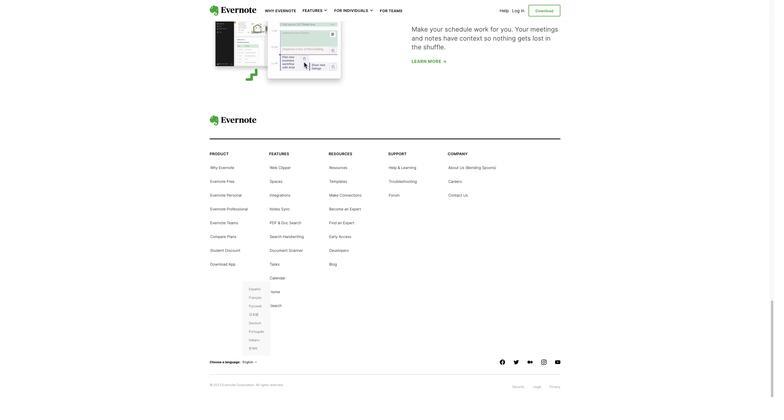 Task type: locate. For each thing, give the bounding box(es) containing it.
resources up resources link
[[329, 152, 353, 156]]

showcase of the calendar feature of evernote image
[[210, 0, 348, 90]]

scanner
[[289, 249, 303, 253]]

1 vertical spatial &
[[278, 221, 280, 226]]

for
[[334, 8, 342, 13], [380, 9, 388, 13]]

your
[[454, 9, 475, 20], [430, 26, 443, 33]]

0 vertical spatial download
[[536, 8, 554, 13]]

student
[[210, 249, 224, 253]]

help left log
[[500, 8, 509, 13]]

you.
[[501, 26, 514, 33]]

web clipper link
[[270, 165, 291, 171]]

evernote logo image
[[210, 5, 257, 16], [210, 116, 257, 126]]

0 horizontal spatial help
[[389, 166, 397, 170]]

1 vertical spatial why evernote
[[210, 166, 234, 170]]

0 vertical spatial help
[[500, 8, 509, 13]]

us right 'about'
[[460, 166, 465, 170]]

your inside make your schedule work for you. your meetings and notes have context so nothing gets lost in the shuffle.
[[430, 26, 443, 33]]

0 vertical spatial search
[[289, 221, 302, 226]]

meetings
[[531, 26, 559, 33]]

an right become
[[345, 207, 349, 212]]

why evernote link for for
[[265, 8, 296, 13]]

notes sync
[[270, 207, 290, 212]]

and
[[412, 35, 423, 42]]

teams
[[389, 9, 403, 13], [227, 221, 238, 226]]

1 vertical spatial teams
[[227, 221, 238, 226]]

document scanner link
[[270, 248, 303, 253]]

download up the meetings
[[536, 8, 554, 13]]

1 horizontal spatial why evernote link
[[265, 8, 296, 13]]

help for help & learning
[[389, 166, 397, 170]]

security link
[[513, 384, 525, 390]]

expert down connections
[[350, 207, 361, 212]]

why evernote for evernote
[[210, 166, 234, 170]]

& left doc in the left of the page
[[278, 221, 280, 226]]

0 vertical spatial resources
[[329, 152, 353, 156]]

italiano
[[249, 339, 260, 343]]

2 vertical spatial search
[[270, 304, 282, 309]]

help down support
[[389, 166, 397, 170]]

0 vertical spatial expert
[[350, 207, 361, 212]]

search link
[[270, 303, 282, 309]]

0 horizontal spatial teams
[[227, 221, 238, 226]]

home
[[270, 290, 280, 295]]

evernote professional link
[[210, 207, 248, 212]]

evernote
[[276, 9, 296, 13], [219, 166, 234, 170], [210, 180, 226, 184], [210, 193, 226, 198], [210, 207, 226, 212], [210, 221, 226, 226], [222, 384, 236, 388]]

expert down become an expert
[[343, 221, 355, 226]]

us for about
[[460, 166, 465, 170]]

us right contact
[[464, 193, 468, 198]]

0 vertical spatial why
[[265, 9, 275, 13]]

make inside make your schedule work for you. your meetings and notes have context so nothing gets lost in the shuffle.
[[412, 26, 428, 33]]

0 horizontal spatial &
[[278, 221, 280, 226]]

español
[[249, 288, 261, 292]]

0 horizontal spatial make
[[329, 193, 339, 198]]

search for search
[[270, 304, 282, 309]]

features inside 'button'
[[303, 8, 323, 13]]

student discount link
[[210, 248, 240, 253]]

0 vertical spatial teams
[[389, 9, 403, 13]]

0 vertical spatial calendar
[[512, 9, 554, 20]]

templates
[[329, 180, 347, 184]]

1 horizontal spatial an
[[345, 207, 349, 212]]

why evernote for for
[[265, 9, 296, 13]]

in
[[521, 8, 525, 13], [546, 35, 551, 42]]

1 horizontal spatial why evernote
[[265, 9, 296, 13]]

0 horizontal spatial in
[[521, 8, 525, 13]]

legal link
[[533, 384, 541, 390]]

have
[[444, 35, 458, 42]]

1 horizontal spatial in
[[546, 35, 551, 42]]

teams for for teams
[[389, 9, 403, 13]]

evernote inside "link"
[[210, 221, 226, 226]]

your up the schedule
[[454, 9, 475, 20]]

1 vertical spatial why evernote link
[[210, 165, 234, 171]]

0 vertical spatial why evernote
[[265, 9, 296, 13]]

2023
[[214, 384, 221, 388]]

your for connect
[[454, 9, 475, 20]]

evernote personal link
[[210, 193, 242, 198]]

русский link
[[249, 304, 262, 309]]

sync
[[281, 207, 290, 212]]

make connections link
[[329, 193, 362, 198]]

templates link
[[329, 179, 347, 184]]

italiano link
[[249, 338, 260, 343]]

0 horizontal spatial calendar
[[270, 276, 286, 281]]

0 horizontal spatial why
[[210, 166, 218, 170]]

1 horizontal spatial download
[[536, 8, 554, 13]]

search down "pdf"
[[270, 235, 282, 239]]

한국어
[[249, 347, 257, 351]]

0 vertical spatial make
[[412, 26, 428, 33]]

&
[[398, 166, 400, 170], [278, 221, 280, 226]]

in down the meetings
[[546, 35, 551, 42]]

1 vertical spatial make
[[329, 193, 339, 198]]

why evernote link
[[265, 8, 296, 13], [210, 165, 234, 171]]

1 vertical spatial download
[[210, 263, 228, 267]]

in right log
[[521, 8, 525, 13]]

why evernote
[[265, 9, 296, 13], [210, 166, 234, 170]]

1 horizontal spatial for
[[380, 9, 388, 13]]

forum link
[[389, 193, 400, 198]]

find
[[329, 221, 337, 226]]

personal
[[227, 193, 242, 198]]

evernote free link
[[210, 179, 235, 184]]

download app
[[210, 263, 236, 267]]

1 horizontal spatial your
[[454, 9, 475, 20]]

0 horizontal spatial for
[[334, 8, 342, 13]]

teams inside "link"
[[227, 221, 238, 226]]

legal
[[533, 386, 541, 390]]

1 vertical spatial in
[[546, 35, 551, 42]]

search down home
[[270, 304, 282, 309]]

search for search handwriting
[[270, 235, 282, 239]]

why
[[265, 9, 275, 13], [210, 166, 218, 170]]

1 horizontal spatial teams
[[389, 9, 403, 13]]

expert inside become an expert link
[[350, 207, 361, 212]]

1 horizontal spatial features
[[303, 8, 323, 13]]

for for for teams
[[380, 9, 388, 13]]

& inside "link"
[[278, 221, 280, 226]]

why for evernote professional
[[210, 166, 218, 170]]

for
[[491, 26, 499, 33]]

find an expert link
[[329, 221, 355, 226]]

русский
[[249, 305, 262, 309]]

& left learning
[[398, 166, 400, 170]]

0 vertical spatial us
[[460, 166, 465, 170]]

0 vertical spatial in
[[521, 8, 525, 13]]

calendar up home link
[[270, 276, 286, 281]]

1 vertical spatial us
[[464, 193, 468, 198]]

& for pdf
[[278, 221, 280, 226]]

all
[[256, 384, 260, 388]]

app
[[229, 263, 236, 267]]

english
[[243, 361, 254, 365]]

1 horizontal spatial make
[[412, 26, 428, 33]]

security
[[513, 386, 525, 390]]

0 horizontal spatial an
[[338, 221, 342, 226]]

deutsch
[[249, 322, 261, 326]]

0 vertical spatial evernote logo image
[[210, 5, 257, 16]]

contact
[[449, 193, 462, 198]]

0 horizontal spatial features
[[269, 152, 289, 156]]

clipper
[[279, 166, 291, 170]]

1 vertical spatial your
[[430, 26, 443, 33]]

log in link
[[512, 8, 525, 13]]

1 horizontal spatial why
[[265, 9, 275, 13]]

0 horizontal spatial your
[[430, 26, 443, 33]]

calendar up your
[[512, 9, 554, 20]]

an right find
[[338, 221, 342, 226]]

your up notes
[[430, 26, 443, 33]]

early access
[[329, 235, 352, 239]]

français
[[249, 296, 262, 300]]

help
[[500, 8, 509, 13], [389, 166, 397, 170]]

plans
[[227, 235, 237, 239]]

1 vertical spatial evernote logo image
[[210, 116, 257, 126]]

integrations
[[270, 193, 291, 198]]

make up and
[[412, 26, 428, 33]]

download for download
[[536, 8, 554, 13]]

1 vertical spatial an
[[338, 221, 342, 226]]

0 vertical spatial features
[[303, 8, 323, 13]]

한국어 link
[[249, 346, 257, 352]]

compare
[[210, 235, 226, 239]]

1 vertical spatial expert
[[343, 221, 355, 226]]

for inside button
[[334, 8, 342, 13]]

early access link
[[329, 234, 352, 240]]

download for download app
[[210, 263, 228, 267]]

resources up templates link
[[329, 166, 348, 170]]

calendar
[[512, 9, 554, 20], [270, 276, 286, 281]]

1 vertical spatial why
[[210, 166, 218, 170]]

web clipper
[[270, 166, 291, 170]]

0 vertical spatial your
[[454, 9, 475, 20]]

integrations link
[[270, 193, 291, 198]]

search handwriting
[[270, 235, 304, 239]]

blog link
[[329, 262, 337, 267]]

0 vertical spatial an
[[345, 207, 349, 212]]

0 horizontal spatial download
[[210, 263, 228, 267]]

schedule
[[445, 26, 472, 33]]

0 vertical spatial why evernote link
[[265, 8, 296, 13]]

connect
[[412, 9, 451, 20]]

1 horizontal spatial help
[[500, 8, 509, 13]]

1 vertical spatial search
[[270, 235, 282, 239]]

become an expert link
[[329, 207, 361, 212]]

1 horizontal spatial &
[[398, 166, 400, 170]]

日本語
[[249, 313, 259, 317]]

0 vertical spatial &
[[398, 166, 400, 170]]

make up become
[[329, 193, 339, 198]]

0 horizontal spatial why evernote link
[[210, 165, 234, 171]]

1 vertical spatial help
[[389, 166, 397, 170]]

0 horizontal spatial why evernote
[[210, 166, 234, 170]]

português
[[249, 330, 264, 334]]

gets
[[518, 35, 531, 42]]

expert inside find an expert link
[[343, 221, 355, 226]]

make
[[412, 26, 428, 33], [329, 193, 339, 198]]

company
[[448, 152, 468, 156]]

download left app
[[210, 263, 228, 267]]

1 vertical spatial calendar
[[270, 276, 286, 281]]

privacy
[[550, 386, 561, 390]]

search right doc in the left of the page
[[289, 221, 302, 226]]



Task type: vqa. For each thing, say whether or not it's contained in the screenshot.
For Teams Why
yes



Task type: describe. For each thing, give the bounding box(es) containing it.
evernote professional
[[210, 207, 248, 212]]

an for become
[[345, 207, 349, 212]]

français link
[[249, 295, 262, 301]]

an for find
[[338, 221, 342, 226]]

pdf
[[270, 221, 277, 226]]

handwriting
[[283, 235, 304, 239]]

discount
[[225, 249, 240, 253]]

日本語 link
[[249, 312, 259, 318]]

reserved.
[[270, 384, 284, 388]]

for individuals
[[334, 8, 368, 13]]

© 2023 evernote corporation. all rights reserved.
[[210, 384, 284, 388]]

log in
[[512, 8, 525, 13]]

connect your google calendar
[[412, 9, 554, 20]]

privacy link
[[550, 384, 561, 390]]

student discount
[[210, 249, 240, 253]]

notes
[[425, 35, 442, 42]]

lost
[[533, 35, 544, 42]]

search handwriting link
[[270, 234, 304, 240]]

home link
[[270, 290, 280, 295]]

notes
[[270, 207, 280, 212]]

rights
[[260, 384, 269, 388]]

help & learning
[[389, 166, 417, 170]]

evernote free
[[210, 180, 235, 184]]

make for make your schedule work for you. your meetings and notes have context so nothing gets lost in the shuffle.
[[412, 26, 428, 33]]

professional
[[227, 207, 248, 212]]

support
[[388, 152, 407, 156]]

help link
[[500, 8, 509, 13]]

help & learning link
[[389, 165, 417, 171]]

context
[[460, 35, 483, 42]]

about us (bending spoons) link
[[449, 165, 497, 171]]

2 evernote logo image from the top
[[210, 116, 257, 126]]

teams for evernote teams
[[227, 221, 238, 226]]

for teams link
[[380, 8, 403, 13]]

spaces
[[270, 180, 283, 184]]

choose
[[210, 361, 222, 365]]

make your schedule work for you. your meetings and notes have context so nothing gets lost in the shuffle.
[[412, 26, 559, 51]]

download link
[[529, 5, 561, 17]]

contact us
[[449, 193, 468, 198]]

expert for find an expert
[[343, 221, 355, 226]]

connections
[[340, 193, 362, 198]]

why for for teams
[[265, 9, 275, 13]]

your
[[515, 26, 529, 33]]

product
[[210, 152, 229, 156]]

language:
[[225, 361, 241, 365]]

in inside make your schedule work for you. your meetings and notes have context so nothing gets lost in the shuffle.
[[546, 35, 551, 42]]

evernote personal
[[210, 193, 242, 198]]

blog
[[329, 263, 337, 267]]

the
[[412, 43, 422, 51]]

troubleshooting link
[[389, 179, 417, 184]]

learn
[[412, 59, 427, 64]]

access
[[339, 235, 352, 239]]

1 evernote logo image from the top
[[210, 5, 257, 16]]

search inside "link"
[[289, 221, 302, 226]]

more
[[428, 59, 442, 64]]

evernote teams link
[[210, 221, 238, 226]]

download app link
[[210, 262, 236, 267]]

help for help
[[500, 8, 509, 13]]

make connections
[[329, 193, 362, 198]]

web
[[270, 166, 278, 170]]

learning
[[401, 166, 417, 170]]

your for make
[[430, 26, 443, 33]]

expert for become an expert
[[350, 207, 361, 212]]

notes sync link
[[270, 207, 290, 212]]

deutsch link
[[249, 321, 261, 326]]

1 vertical spatial features
[[269, 152, 289, 156]]

pdf & doc search
[[270, 221, 302, 226]]

compare plans
[[210, 235, 237, 239]]

for for for individuals
[[334, 8, 342, 13]]

tasks
[[270, 263, 280, 267]]

1 vertical spatial resources
[[329, 166, 348, 170]]

google
[[477, 9, 510, 20]]

make for make connections
[[329, 193, 339, 198]]

evernote teams
[[210, 221, 238, 226]]

us for contact
[[464, 193, 468, 198]]

spaces link
[[270, 179, 283, 184]]

pdf & doc search link
[[270, 221, 302, 226]]

developers link
[[329, 248, 349, 253]]

português link
[[249, 329, 264, 335]]

1 horizontal spatial calendar
[[512, 9, 554, 20]]

contact us link
[[449, 193, 468, 198]]

shuffle.
[[424, 43, 446, 51]]

become an expert
[[329, 207, 361, 212]]

about us (bending spoons)
[[449, 166, 497, 170]]

find an expert
[[329, 221, 355, 226]]

& for help
[[398, 166, 400, 170]]

nothing
[[493, 35, 516, 42]]

corporation.
[[237, 384, 255, 388]]

careers
[[449, 180, 462, 184]]

tasks link
[[270, 262, 280, 267]]

compare plans link
[[210, 234, 237, 240]]

why evernote link for evernote
[[210, 165, 234, 171]]

learn more → link
[[412, 59, 447, 64]]

careers link
[[449, 179, 462, 184]]

(bending
[[466, 166, 481, 170]]

developers
[[329, 249, 349, 253]]

resources link
[[329, 165, 348, 171]]



